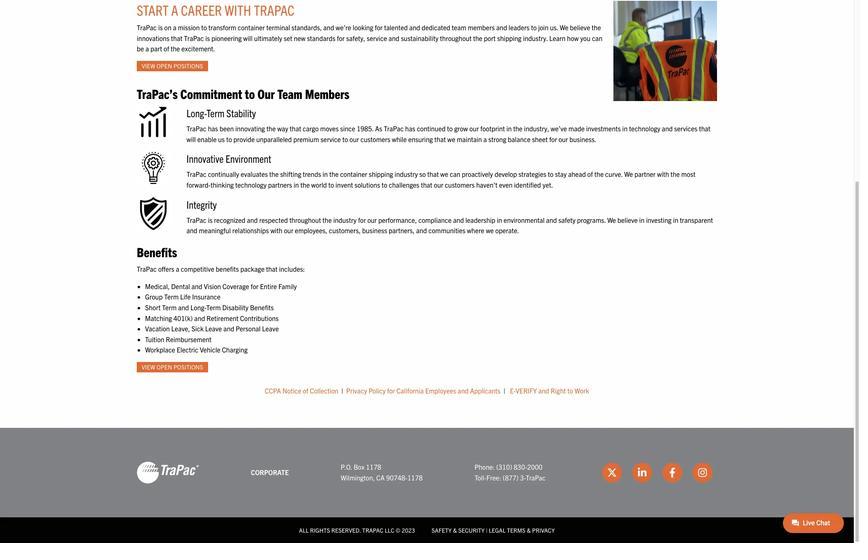 Task type: vqa. For each thing, say whether or not it's contained in the screenshot.
second has from the left
yes



Task type: describe. For each thing, give the bounding box(es) containing it.
a right offers
[[176, 265, 179, 273]]

continued
[[417, 124, 446, 133]]

we're
[[336, 23, 351, 32]]

2 view open positions link from the top
[[137, 362, 208, 373]]

industry inside trapac continually evaluates the shifting trends in the container shipping industry so that we can proactively develop strategies to stay ahead of the curve. we partner with the most forward-thinking technology partners in the world to invent solutions to challenges that our customers haven't even identified yet.
[[395, 170, 418, 178]]

in left investing
[[639, 216, 645, 224]]

a up on
[[171, 1, 178, 19]]

401(k)
[[174, 314, 193, 322]]

sick
[[192, 325, 204, 333]]

our
[[258, 85, 275, 102]]

where
[[467, 226, 484, 235]]

our up business
[[367, 216, 377, 224]]

safety,
[[346, 34, 365, 42]]

sheet
[[532, 135, 548, 143]]

0 vertical spatial long-
[[187, 106, 207, 120]]

trapac inside trapac is recognized and respected throughout the industry for our performance, compliance and leadership in environmental and safety programs. we believe in investing in transparent and meaningful relationships with our employees, customers, business partners, and communities where we operate.
[[187, 216, 206, 224]]

safety & security link
[[432, 527, 485, 534]]

personal
[[236, 325, 261, 333]]

part
[[150, 44, 162, 53]]

trapac up terminal
[[254, 1, 295, 19]]

long-term stability
[[187, 106, 256, 120]]

while
[[392, 135, 407, 143]]

rights
[[310, 527, 330, 534]]

us
[[218, 135, 225, 143]]

a right be
[[146, 44, 149, 53]]

privacy inside start a career with trapac "main content"
[[346, 387, 367, 395]]

curve. we
[[605, 170, 633, 178]]

and up 401(k)
[[178, 303, 189, 312]]

0 vertical spatial with
[[225, 1, 251, 19]]

reserved.
[[331, 527, 361, 534]]

innovative environment
[[187, 152, 271, 165]]

all
[[299, 527, 309, 534]]

with inside trapac is recognized and respected throughout the industry for our performance, compliance and leadership in environmental and safety programs. we believe in investing in transparent and meaningful relationships with our employees, customers, business partners, and communities where we operate.
[[270, 226, 282, 235]]

2 & from the left
[[527, 527, 531, 534]]

evaluates
[[241, 170, 268, 178]]

corporate
[[251, 468, 289, 477]]

in up balance
[[507, 124, 512, 133]]

terminal
[[266, 23, 290, 32]]

container inside trapac continually evaluates the shifting trends in the container shipping industry so that we can proactively develop strategies to stay ahead of the curve. we partner with the most forward-thinking technology partners in the world to invent solutions to challenges that our customers haven't even identified yet.
[[340, 170, 367, 178]]

ahead
[[568, 170, 586, 178]]

we inside trapac has been innovating the way that cargo moves since 1985. as trapac has continued to grow our footprint in the industry, we've made investments in technology and services that will enable us to provide unparalleled premium service to our customers while ensuring that we maintain a strong balance sheet for our business.
[[447, 135, 455, 143]]

to down since
[[342, 135, 348, 143]]

ultimately
[[254, 34, 282, 42]]

1 view open positions link from the top
[[137, 61, 208, 71]]

technology inside trapac continually evaluates the shifting trends in the container shipping industry so that we can proactively develop strategies to stay ahead of the curve. we partner with the most forward-thinking technology partners in the world to invent solutions to challenges that our customers haven't even identified yet.
[[235, 181, 267, 189]]

enable
[[197, 135, 217, 143]]

container inside 'trapac is on a mission to transform container terminal standards, and we're looking for talented and dedicated team members and leaders to join us. we believe the innovations that trapac is pioneering will ultimately set new standards for safety, service and sustainability throughout the port shipping industry. learn how you can be a part of the excitement.'
[[238, 23, 265, 32]]

trapac inside phone: (310) 830-2000 toll-free: (877) 3-trapac
[[526, 474, 546, 482]]

we inside trapac is recognized and respected throughout the industry for our performance, compliance and leadership in environmental and safety programs. we believe in investing in transparent and meaningful relationships with our employees, customers, business partners, and communities where we operate.
[[486, 226, 494, 235]]

believe inside 'trapac is on a mission to transform container terminal standards, and we're looking for talented and dedicated team members and leaders to join us. we believe the innovations that trapac is pioneering will ultimately set new standards for safety, service and sustainability throughout the port shipping industry. learn how you can be a part of the excitement.'
[[570, 23, 590, 32]]

and up communities
[[453, 216, 464, 224]]

maintain
[[457, 135, 482, 143]]

employees
[[425, 387, 456, 395]]

and down the talented
[[389, 34, 399, 42]]

privacy inside footer
[[532, 527, 555, 534]]

family
[[278, 282, 297, 291]]

in up operate.
[[497, 216, 502, 224]]

reimbursement
[[166, 335, 212, 344]]

industry.
[[523, 34, 548, 42]]

to right us on the top
[[226, 135, 232, 143]]

to left stay
[[548, 170, 554, 178]]

california
[[397, 387, 424, 395]]

term down insurance
[[206, 303, 221, 312]]

trends
[[303, 170, 321, 178]]

and up sustainability
[[409, 23, 420, 32]]

to right solutions
[[382, 181, 387, 189]]

view open positions for 1st view open positions link from the bottom
[[142, 364, 203, 371]]

toll-
[[475, 474, 487, 482]]

for inside medical, dental and vision coverage for entire family group term life insurance short term and long-term disability benefits matching 401(k) and retirement contributions vacation leave, sick leave and personal leave tuition reimbursement workplace electric vehicle charging
[[251, 282, 259, 291]]

(877)
[[503, 474, 519, 482]]

customers inside trapac continually evaluates the shifting trends in the container shipping industry so that we can proactively develop strategies to stay ahead of the curve. we partner with the most forward-thinking technology partners in the world to invent solutions to challenges that our customers haven't even identified yet.
[[445, 181, 475, 189]]

dental
[[171, 282, 190, 291]]

respected
[[259, 216, 288, 224]]

short
[[145, 303, 161, 312]]

for right policy
[[387, 387, 395, 395]]

relationships
[[232, 226, 269, 235]]

ccpa notice of collection link
[[265, 387, 338, 395]]

our down we've
[[559, 135, 568, 143]]

mission
[[178, 23, 200, 32]]

contributions
[[240, 314, 279, 322]]

standards
[[307, 34, 335, 42]]

vision
[[204, 282, 221, 291]]

join
[[538, 23, 549, 32]]

to right mission
[[201, 23, 207, 32]]

trapac continually evaluates the shifting trends in the container shipping industry so that we can proactively develop strategies to stay ahead of the curve. we partner with the most forward-thinking technology partners in the world to invent solutions to challenges that our customers haven't even identified yet.
[[187, 170, 696, 189]]

we inside trapac is recognized and respected throughout the industry for our performance, compliance and leadership in environmental and safety programs. we believe in investing in transparent and meaningful relationships with our employees, customers, business partners, and communities where we operate.
[[607, 216, 616, 224]]

pioneering
[[212, 34, 242, 42]]

1 vertical spatial 1178
[[408, 474, 423, 482]]

trapac has been innovating the way that cargo moves since 1985. as trapac has continued to grow our footprint in the industry, we've made investments in technology and services that will enable us to provide unparalleled premium service to our customers while ensuring that we maintain a strong balance sheet for our business.
[[187, 124, 711, 143]]

balance
[[508, 135, 531, 143]]

a right on
[[173, 23, 176, 32]]

can inside trapac continually evaluates the shifting trends in the container shipping industry so that we can proactively develop strategies to stay ahead of the curve. we partner with the most forward-thinking technology partners in the world to invent solutions to challenges that our customers haven't even identified yet.
[[450, 170, 460, 178]]

corporate image
[[137, 461, 199, 484]]

and left 'safety'
[[546, 216, 557, 224]]

and left applicants
[[458, 387, 469, 395]]

set
[[284, 34, 292, 42]]

tuition
[[145, 335, 164, 344]]

environmental
[[504, 216, 545, 224]]

services
[[674, 124, 698, 133]]

us.
[[550, 23, 558, 32]]

identified
[[514, 181, 541, 189]]

workplace
[[145, 346, 175, 354]]

dedicated
[[422, 23, 450, 32]]

that down the "continued"
[[435, 135, 446, 143]]

ccpa notice of collection | privacy policy for california employees and applicants |
[[265, 387, 505, 395]]

throughout inside 'trapac is on a mission to transform container terminal standards, and we're looking for talented and dedicated team members and leaders to join us. we believe the innovations that trapac is pioneering will ultimately set new standards for safety, service and sustainability throughout the port shipping industry. learn how you can be a part of the excitement.'
[[440, 34, 472, 42]]

moves
[[320, 124, 339, 133]]

trapac left offers
[[137, 265, 157, 273]]

work
[[575, 387, 589, 395]]

to left work
[[568, 387, 573, 395]]

our down 'respected'
[[284, 226, 293, 235]]

cargo
[[303, 124, 319, 133]]

p.o.
[[341, 463, 352, 471]]

1 vertical spatial is
[[205, 34, 210, 42]]

1 & from the left
[[453, 527, 457, 534]]

coverage
[[223, 282, 249, 291]]

and left the "meaningful"
[[187, 226, 197, 235]]

industry inside trapac is recognized and respected throughout the industry for our performance, compliance and leadership in environmental and safety programs. we believe in investing in transparent and meaningful relationships with our employees, customers, business partners, and communities where we operate.
[[333, 216, 357, 224]]

footer containing p.o. box 1178
[[0, 428, 854, 544]]

phone:
[[475, 463, 495, 471]]

strong
[[489, 135, 506, 143]]

excitement.
[[182, 44, 215, 53]]

©
[[396, 527, 400, 534]]

for right "looking"
[[375, 23, 383, 32]]

and up sick at the left bottom
[[194, 314, 205, 322]]

is for on
[[158, 23, 163, 32]]

we inside trapac continually evaluates the shifting trends in the container shipping industry so that we can proactively develop strategies to stay ahead of the curve. we partner with the most forward-thinking technology partners in the world to invent solutions to challenges that our customers haven't even identified yet.
[[440, 170, 448, 178]]

2000
[[527, 463, 543, 471]]

to left join
[[531, 23, 537, 32]]

1 leave from the left
[[205, 325, 222, 333]]

for inside trapac has been innovating the way that cargo moves since 1985. as trapac has continued to grow our footprint in the industry, we've made investments in technology and services that will enable us to provide unparalleled premium service to our customers while ensuring that we maintain a strong balance sheet for our business.
[[549, 135, 557, 143]]

operate.
[[495, 226, 519, 235]]

throughout inside trapac is recognized and respected throughout the industry for our performance, compliance and leadership in environmental and safety programs. we believe in investing in transparent and meaningful relationships with our employees, customers, business partners, and communities where we operate.
[[289, 216, 321, 224]]

90748-
[[386, 474, 408, 482]]

1985.
[[357, 124, 374, 133]]

the inside trapac is recognized and respected throughout the industry for our performance, compliance and leadership in environmental and safety programs. we believe in investing in transparent and meaningful relationships with our employees, customers, business partners, and communities where we operate.
[[323, 216, 332, 224]]

industry,
[[524, 124, 549, 133]]

shipping inside trapac continually evaluates the shifting trends in the container shipping industry so that we can proactively develop strategies to stay ahead of the curve. we partner with the most forward-thinking technology partners in the world to invent solutions to challenges that our customers haven't even identified yet.
[[369, 170, 393, 178]]

team
[[277, 85, 302, 102]]

believe inside trapac is recognized and respected throughout the industry for our performance, compliance and leadership in environmental and safety programs. we believe in investing in transparent and meaningful relationships with our employees, customers, business partners, and communities where we operate.
[[618, 216, 638, 224]]

start a career with trapac main content
[[129, 1, 726, 403]]

will inside 'trapac is on a mission to transform container terminal standards, and we're looking for talented and dedicated team members and leaders to join us. we believe the innovations that trapac is pioneering will ultimately set new standards for safety, service and sustainability throughout the port shipping industry. learn how you can be a part of the excitement.'
[[243, 34, 253, 42]]

our up maintain
[[470, 124, 479, 133]]

our down since
[[350, 135, 359, 143]]

safety
[[559, 216, 576, 224]]

in right investing
[[673, 216, 678, 224]]

trapac's
[[137, 85, 178, 102]]

to left grow
[[447, 124, 453, 133]]

benefits
[[216, 265, 239, 273]]

customers inside trapac has been innovating the way that cargo moves since 1985. as trapac has continued to grow our footprint in the industry, we've made investments in technology and services that will enable us to provide unparalleled premium service to our customers while ensuring that we maintain a strong balance sheet for our business.
[[361, 135, 390, 143]]

and down retirement
[[224, 325, 234, 333]]

that right so
[[427, 170, 439, 178]]

will inside trapac has been innovating the way that cargo moves since 1985. as trapac has continued to grow our footprint in the industry, we've made investments in technology and services that will enable us to provide unparalleled premium service to our customers while ensuring that we maintain a strong balance sheet for our business.
[[187, 135, 196, 143]]

programs.
[[577, 216, 606, 224]]

p.o. box 1178 wilmington, ca 90748-1178
[[341, 463, 423, 482]]

policy
[[369, 387, 386, 395]]



Task type: locate. For each thing, give the bounding box(es) containing it.
0 horizontal spatial |
[[342, 387, 343, 395]]

0 horizontal spatial believe
[[570, 23, 590, 32]]

2 vertical spatial of
[[303, 387, 308, 395]]

for inside trapac is recognized and respected throughout the industry for our performance, compliance and leadership in environmental and safety programs. we believe in investing in transparent and meaningful relationships with our employees, customers, business partners, and communities where we operate.
[[358, 216, 366, 224]]

is left on
[[158, 23, 163, 32]]

industry up challenges
[[395, 170, 418, 178]]

in down shifting
[[294, 181, 299, 189]]

& right terms
[[527, 527, 531, 534]]

of inside trapac continually evaluates the shifting trends in the container shipping industry so that we can proactively develop strategies to stay ahead of the curve. we partner with the most forward-thinking technology partners in the world to invent solutions to challenges that our customers haven't even identified yet.
[[588, 170, 593, 178]]

1 horizontal spatial industry
[[395, 170, 418, 178]]

retirement
[[207, 314, 239, 322]]

&
[[453, 527, 457, 534], [527, 527, 531, 534]]

1178 up ca
[[366, 463, 381, 471]]

0 horizontal spatial throughout
[[289, 216, 321, 224]]

0 horizontal spatial of
[[164, 44, 169, 53]]

will left enable
[[187, 135, 196, 143]]

medical, dental and vision coverage for entire family group term life insurance short term and long-term disability benefits matching 401(k) and retirement contributions vacation leave, sick leave and personal leave tuition reimbursement workplace electric vehicle charging
[[145, 282, 297, 354]]

1 vertical spatial throughout
[[289, 216, 321, 224]]

of
[[164, 44, 169, 53], [588, 170, 593, 178], [303, 387, 308, 395]]

2 vertical spatial with
[[270, 226, 282, 235]]

strategies
[[519, 170, 547, 178]]

0 vertical spatial will
[[243, 34, 253, 42]]

so
[[420, 170, 426, 178]]

with right partner
[[657, 170, 669, 178]]

| inside footer
[[486, 527, 488, 534]]

that right services
[[699, 124, 711, 133]]

0 horizontal spatial shipping
[[369, 170, 393, 178]]

members
[[468, 23, 495, 32]]

technology left services
[[629, 124, 661, 133]]

2 vertical spatial we
[[486, 226, 494, 235]]

2 has from the left
[[405, 124, 415, 133]]

positions down excitement.
[[173, 62, 203, 70]]

0 horizontal spatial &
[[453, 527, 457, 534]]

0 horizontal spatial 1178
[[366, 463, 381, 471]]

0 horizontal spatial technology
[[235, 181, 267, 189]]

trapac offers a competitive benefits package that includes:
[[137, 265, 305, 273]]

e-verify and right to work link
[[510, 387, 589, 395]]

compliance
[[419, 216, 452, 224]]

you
[[580, 34, 591, 42]]

that down on
[[171, 34, 182, 42]]

0 vertical spatial benefits
[[137, 244, 177, 260]]

view for 1st view open positions link from the top of the start a career with trapac "main content"
[[142, 62, 155, 70]]

proactively
[[462, 170, 493, 178]]

1 horizontal spatial has
[[405, 124, 415, 133]]

that right the way
[[290, 124, 301, 133]]

0 horizontal spatial industry
[[333, 216, 357, 224]]

matching
[[145, 314, 172, 322]]

challenges
[[389, 181, 419, 189]]

trapac up excitement.
[[184, 34, 204, 42]]

is
[[158, 23, 163, 32], [205, 34, 210, 42], [208, 216, 213, 224]]

0 vertical spatial view open positions link
[[137, 61, 208, 71]]

1 horizontal spatial benefits
[[250, 303, 274, 312]]

0 vertical spatial privacy
[[346, 387, 367, 395]]

shipping up solutions
[[369, 170, 393, 178]]

1 vertical spatial we
[[440, 170, 448, 178]]

with
[[225, 1, 251, 19], [657, 170, 669, 178], [270, 226, 282, 235]]

positions
[[173, 62, 203, 70], [173, 364, 203, 371]]

group
[[145, 293, 163, 301]]

1 horizontal spatial customers
[[445, 181, 475, 189]]

haven't
[[476, 181, 498, 189]]

1 horizontal spatial will
[[243, 34, 253, 42]]

trapac is on a mission to transform container terminal standards, and we're looking for talented and dedicated team members and leaders to join us. we believe the innovations that trapac is pioneering will ultimately set new standards for safety, service and sustainability throughout the port shipping industry. learn how you can be a part of the excitement.
[[137, 23, 603, 53]]

0 vertical spatial believe
[[570, 23, 590, 32]]

0 vertical spatial can
[[592, 34, 603, 42]]

and left services
[[662, 124, 673, 133]]

disability
[[222, 303, 249, 312]]

1 vertical spatial will
[[187, 135, 196, 143]]

that inside 'trapac is on a mission to transform container terminal standards, and we're looking for talented and dedicated team members and leaders to join us. we believe the innovations that trapac is pioneering will ultimately set new standards for safety, service and sustainability throughout the port shipping industry. learn how you can be a part of the excitement.'
[[171, 34, 182, 42]]

is up excitement.
[[205, 34, 210, 42]]

a inside trapac has been innovating the way that cargo moves since 1985. as trapac has continued to grow our footprint in the industry, we've made investments in technology and services that will enable us to provide unparalleled premium service to our customers while ensuring that we maintain a strong balance sheet for our business.
[[484, 135, 487, 143]]

can left proactively at the right top of the page
[[450, 170, 460, 178]]

term up matching
[[162, 303, 177, 312]]

2 horizontal spatial |
[[504, 387, 505, 395]]

1 horizontal spatial shipping
[[497, 34, 522, 42]]

leave
[[205, 325, 222, 333], [262, 325, 279, 333]]

1 horizontal spatial throughout
[[440, 34, 472, 42]]

commitment
[[180, 85, 242, 102]]

solutions
[[355, 181, 380, 189]]

is up the "meaningful"
[[208, 216, 213, 224]]

recognized
[[214, 216, 245, 224]]

2 view from the top
[[142, 364, 155, 371]]

stability
[[226, 106, 256, 120]]

we right so
[[440, 170, 448, 178]]

and up relationships
[[247, 216, 258, 224]]

throughout up employees,
[[289, 216, 321, 224]]

leave down contributions
[[262, 325, 279, 333]]

for up business
[[358, 216, 366, 224]]

trapac up while on the left of page
[[384, 124, 404, 133]]

0 vertical spatial throughout
[[440, 34, 472, 42]]

positions for 1st view open positions link from the bottom
[[173, 364, 203, 371]]

invent
[[336, 181, 353, 189]]

1 vertical spatial shipping
[[369, 170, 393, 178]]

has up ensuring at the top of page
[[405, 124, 415, 133]]

will left the ultimately
[[243, 34, 253, 42]]

and left right
[[539, 387, 549, 395]]

that up entire
[[266, 265, 278, 273]]

2 horizontal spatial with
[[657, 170, 669, 178]]

investments
[[586, 124, 621, 133]]

2 leave from the left
[[262, 325, 279, 333]]

0 vertical spatial view
[[142, 62, 155, 70]]

benefits up offers
[[137, 244, 177, 260]]

charging
[[222, 346, 248, 354]]

container up the ultimately
[[238, 23, 265, 32]]

1 vertical spatial service
[[321, 135, 341, 143]]

competitive
[[181, 265, 214, 273]]

1 vertical spatial believe
[[618, 216, 638, 224]]

view open positions down workplace
[[142, 364, 203, 371]]

most
[[682, 170, 696, 178]]

partner
[[635, 170, 656, 178]]

leave down retirement
[[205, 325, 222, 333]]

1 vertical spatial we
[[607, 216, 616, 224]]

2 vertical spatial is
[[208, 216, 213, 224]]

trapac up enable
[[187, 124, 206, 133]]

security
[[458, 527, 485, 534]]

we've
[[551, 124, 567, 133]]

view open positions
[[142, 62, 203, 70], [142, 364, 203, 371]]

0 horizontal spatial can
[[450, 170, 460, 178]]

to left our
[[245, 85, 255, 102]]

transparent
[[680, 216, 713, 224]]

port
[[484, 34, 496, 42]]

term left life
[[164, 293, 179, 301]]

view open positions for 1st view open positions link from the top of the start a career with trapac "main content"
[[142, 62, 203, 70]]

we right us. at the top right of the page
[[560, 23, 569, 32]]

of right notice
[[303, 387, 308, 395]]

a left strong
[[484, 135, 487, 143]]

0 vertical spatial we
[[560, 23, 569, 32]]

1 horizontal spatial privacy
[[532, 527, 555, 534]]

can inside 'trapac is on a mission to transform container terminal standards, and we're looking for talented and dedicated team members and leaders to join us. we believe the innovations that trapac is pioneering will ultimately set new standards for safety, service and sustainability throughout the port shipping industry. learn how you can be a part of the excitement.'
[[592, 34, 603, 42]]

& right safety
[[453, 527, 457, 534]]

leaders
[[509, 23, 530, 32]]

2 view open positions from the top
[[142, 364, 203, 371]]

0 horizontal spatial with
[[225, 1, 251, 19]]

1 vertical spatial view open positions link
[[137, 362, 208, 373]]

with up the 'transform' at the top
[[225, 1, 251, 19]]

0 vertical spatial of
[[164, 44, 169, 53]]

830-
[[514, 463, 527, 471]]

new
[[294, 34, 306, 42]]

1 vertical spatial customers
[[445, 181, 475, 189]]

innovating
[[235, 124, 265, 133]]

0 vertical spatial open
[[157, 62, 172, 70]]

with inside trapac continually evaluates the shifting trends in the container shipping industry so that we can proactively develop strategies to stay ahead of the curve. we partner with the most forward-thinking technology partners in the world to invent solutions to challenges that our customers haven't even identified yet.
[[657, 170, 669, 178]]

meaningful
[[199, 226, 231, 235]]

safety & security | legal terms & privacy
[[432, 527, 555, 534]]

communities
[[429, 226, 466, 235]]

term
[[207, 106, 224, 120], [164, 293, 179, 301], [162, 303, 177, 312], [206, 303, 221, 312]]

of inside 'trapac is on a mission to transform container terminal standards, and we're looking for talented and dedicated team members and leaders to join us. we believe the innovations that trapac is pioneering will ultimately set new standards for safety, service and sustainability throughout the port shipping industry. learn how you can be a part of the excitement.'
[[164, 44, 169, 53]]

0 horizontal spatial privacy
[[346, 387, 367, 395]]

open
[[157, 62, 172, 70], [157, 364, 172, 371]]

1 horizontal spatial leave
[[262, 325, 279, 333]]

is inside trapac is recognized and respected throughout the industry for our performance, compliance and leadership in environmental and safety programs. we believe in investing in transparent and meaningful relationships with our employees, customers, business partners, and communities where we operate.
[[208, 216, 213, 224]]

0 horizontal spatial has
[[208, 124, 218, 133]]

our inside trapac continually evaluates the shifting trends in the container shipping industry so that we can proactively develop strategies to stay ahead of the curve. we partner with the most forward-thinking technology partners in the world to invent solutions to challenges that our customers haven't even identified yet.
[[434, 181, 443, 189]]

and inside trapac has been innovating the way that cargo moves since 1985. as trapac has continued to grow our footprint in the industry, we've made investments in technology and services that will enable us to provide unparalleled premium service to our customers while ensuring that we maintain a strong balance sheet for our business.
[[662, 124, 673, 133]]

we inside 'trapac is on a mission to transform container terminal standards, and we're looking for talented and dedicated team members and leaders to join us. we believe the innovations that trapac is pioneering will ultimately set new standards for safety, service and sustainability throughout the port shipping industry. learn how you can be a part of the excitement.'
[[560, 23, 569, 32]]

0 vertical spatial view open positions
[[142, 62, 203, 70]]

footer
[[0, 428, 854, 544]]

0 horizontal spatial container
[[238, 23, 265, 32]]

investing
[[646, 216, 672, 224]]

sustainability
[[401, 34, 439, 42]]

start a career with trapac
[[137, 1, 295, 19]]

we down grow
[[447, 135, 455, 143]]

0 vertical spatial we
[[447, 135, 455, 143]]

e-verify and right to work
[[510, 387, 589, 395]]

trapac's commitment to our team members
[[137, 85, 350, 102]]

0 horizontal spatial customers
[[361, 135, 390, 143]]

container up invent
[[340, 170, 367, 178]]

service inside 'trapac is on a mission to transform container terminal standards, and we're looking for talented and dedicated team members and leaders to join us. we believe the innovations that trapac is pioneering will ultimately set new standards for safety, service and sustainability throughout the port shipping industry. learn how you can be a part of the excitement.'
[[367, 34, 387, 42]]

1 view open positions from the top
[[142, 62, 203, 70]]

as
[[375, 124, 382, 133]]

1 vertical spatial of
[[588, 170, 593, 178]]

1 horizontal spatial &
[[527, 527, 531, 534]]

shipping down leaders at the right of page
[[497, 34, 522, 42]]

trapac down 2000
[[526, 474, 546, 482]]

0 horizontal spatial benefits
[[137, 244, 177, 260]]

long-
[[187, 106, 207, 120], [190, 303, 206, 312]]

in right investments
[[622, 124, 628, 133]]

view down part
[[142, 62, 155, 70]]

vehicle
[[200, 346, 221, 354]]

1 vertical spatial benefits
[[250, 303, 274, 312]]

1 horizontal spatial container
[[340, 170, 367, 178]]

| left legal
[[486, 527, 488, 534]]

1 vertical spatial view open positions
[[142, 364, 203, 371]]

open for 1st view open positions link from the top of the start a career with trapac "main content"
[[157, 62, 172, 70]]

that down so
[[421, 181, 432, 189]]

0 vertical spatial industry
[[395, 170, 418, 178]]

trapac inside trapac continually evaluates the shifting trends in the container shipping industry so that we can proactively develop strategies to stay ahead of the curve. we partner with the most forward-thinking technology partners in the world to invent solutions to challenges that our customers haven't even identified yet.
[[187, 170, 206, 178]]

open for 1st view open positions link from the bottom
[[157, 364, 172, 371]]

is for recognized
[[208, 216, 213, 224]]

(310)
[[496, 463, 512, 471]]

0 vertical spatial technology
[[629, 124, 661, 133]]

package
[[240, 265, 265, 273]]

customers down proactively at the right top of the page
[[445, 181, 475, 189]]

1 vertical spatial positions
[[173, 364, 203, 371]]

partners,
[[389, 226, 415, 235]]

1 horizontal spatial we
[[607, 216, 616, 224]]

0 horizontal spatial will
[[187, 135, 196, 143]]

can right you
[[592, 34, 603, 42]]

trapac up innovations
[[137, 23, 157, 32]]

1 has from the left
[[208, 124, 218, 133]]

1 horizontal spatial can
[[592, 34, 603, 42]]

positions for 1st view open positions link from the top of the start a career with trapac "main content"
[[173, 62, 203, 70]]

long- inside medical, dental and vision coverage for entire family group term life insurance short term and long-term disability benefits matching 401(k) and retirement contributions vacation leave, sick leave and personal leave tuition reimbursement workplace electric vehicle charging
[[190, 303, 206, 312]]

2 open from the top
[[157, 364, 172, 371]]

0 vertical spatial shipping
[[497, 34, 522, 42]]

service inside trapac has been innovating the way that cargo moves since 1985. as trapac has continued to grow our footprint in the industry, we've made investments in technology and services that will enable us to provide unparalleled premium service to our customers while ensuring that we maintain a strong balance sheet for our business.
[[321, 135, 341, 143]]

business
[[362, 226, 387, 235]]

0 vertical spatial is
[[158, 23, 163, 32]]

even
[[499, 181, 513, 189]]

ca
[[376, 474, 385, 482]]

1 horizontal spatial 1178
[[408, 474, 423, 482]]

has up enable
[[208, 124, 218, 133]]

1 horizontal spatial believe
[[618, 216, 638, 224]]

the
[[592, 23, 601, 32], [473, 34, 483, 42], [171, 44, 180, 53], [267, 124, 276, 133], [513, 124, 523, 133], [269, 170, 279, 178], [329, 170, 339, 178], [595, 170, 604, 178], [671, 170, 680, 178], [301, 181, 310, 189], [323, 216, 332, 224]]

verify
[[516, 387, 537, 395]]

throughout down 'team' at the top
[[440, 34, 472, 42]]

thinking
[[211, 181, 234, 189]]

view open positions link down part
[[137, 61, 208, 71]]

performance,
[[378, 216, 417, 224]]

| right 'collection'
[[342, 387, 343, 395]]

view open positions down part
[[142, 62, 203, 70]]

be
[[137, 44, 144, 53]]

believe up you
[[570, 23, 590, 32]]

1 horizontal spatial technology
[[629, 124, 661, 133]]

in up world
[[323, 170, 328, 178]]

1 vertical spatial container
[[340, 170, 367, 178]]

shipping inside 'trapac is on a mission to transform container terminal standards, and we're looking for talented and dedicated team members and leaders to join us. we believe the innovations that trapac is pioneering will ultimately set new standards for safety, service and sustainability throughout the port shipping industry. learn how you can be a part of the excitement.'
[[497, 34, 522, 42]]

electric
[[177, 346, 198, 354]]

members
[[305, 85, 350, 102]]

1 positions from the top
[[173, 62, 203, 70]]

1 vertical spatial privacy
[[532, 527, 555, 534]]

1 vertical spatial view
[[142, 364, 155, 371]]

partners
[[268, 181, 292, 189]]

0 vertical spatial positions
[[173, 62, 203, 70]]

1 vertical spatial technology
[[235, 181, 267, 189]]

privacy right terms
[[532, 527, 555, 534]]

positions down electric
[[173, 364, 203, 371]]

benefits inside medical, dental and vision coverage for entire family group term life insurance short term and long-term disability benefits matching 401(k) and retirement contributions vacation leave, sick leave and personal leave tuition reimbursement workplace electric vehicle charging
[[250, 303, 274, 312]]

in
[[507, 124, 512, 133], [622, 124, 628, 133], [323, 170, 328, 178], [294, 181, 299, 189], [497, 216, 502, 224], [639, 216, 645, 224], [673, 216, 678, 224]]

service
[[367, 34, 387, 42], [321, 135, 341, 143]]

2 horizontal spatial of
[[588, 170, 593, 178]]

customers down as
[[361, 135, 390, 143]]

1 open from the top
[[157, 62, 172, 70]]

0 horizontal spatial leave
[[205, 325, 222, 333]]

0 vertical spatial customers
[[361, 135, 390, 143]]

our right challenges
[[434, 181, 443, 189]]

trapac down integrity
[[187, 216, 206, 224]]

for down we're
[[337, 34, 345, 42]]

standards,
[[292, 23, 322, 32]]

0 vertical spatial container
[[238, 23, 265, 32]]

that
[[171, 34, 182, 42], [290, 124, 301, 133], [699, 124, 711, 133], [435, 135, 446, 143], [427, 170, 439, 178], [421, 181, 432, 189], [266, 265, 278, 273]]

trapac
[[254, 1, 295, 19], [137, 23, 157, 32], [184, 34, 204, 42], [187, 124, 206, 133], [384, 124, 404, 133], [187, 170, 206, 178], [187, 216, 206, 224], [137, 265, 157, 273], [526, 474, 546, 482]]

| left e-
[[504, 387, 505, 395]]

0 horizontal spatial service
[[321, 135, 341, 143]]

1 horizontal spatial |
[[486, 527, 488, 534]]

1 horizontal spatial with
[[270, 226, 282, 235]]

0 vertical spatial service
[[367, 34, 387, 42]]

e-
[[510, 387, 516, 395]]

all rights reserved. trapac llc © 2023
[[299, 527, 415, 534]]

term up been
[[207, 106, 224, 120]]

view for 1st view open positions link from the bottom
[[142, 364, 155, 371]]

1 view from the top
[[142, 62, 155, 70]]

and down compliance
[[416, 226, 427, 235]]

service down "looking"
[[367, 34, 387, 42]]

for down we've
[[549, 135, 557, 143]]

and left leaders at the right of page
[[496, 23, 507, 32]]

0 vertical spatial 1178
[[366, 463, 381, 471]]

1 vertical spatial with
[[657, 170, 669, 178]]

business.
[[570, 135, 597, 143]]

1 vertical spatial can
[[450, 170, 460, 178]]

and up insurance
[[192, 282, 202, 291]]

ccpa
[[265, 387, 281, 395]]

open down part
[[157, 62, 172, 70]]

and up standards on the top left
[[323, 23, 334, 32]]

benefits up contributions
[[250, 303, 274, 312]]

2 positions from the top
[[173, 364, 203, 371]]

1 vertical spatial long-
[[190, 303, 206, 312]]

view
[[142, 62, 155, 70], [142, 364, 155, 371]]

1 vertical spatial open
[[157, 364, 172, 371]]

view open positions link down workplace
[[137, 362, 208, 373]]

to right world
[[328, 181, 334, 189]]

privacy policy for california employees and applicants link
[[346, 387, 501, 395]]

technology inside trapac has been innovating the way that cargo moves since 1985. as trapac has continued to grow our footprint in the industry, we've made investments in technology and services that will enable us to provide unparalleled premium service to our customers while ensuring that we maintain a strong balance sheet for our business.
[[629, 124, 661, 133]]

service down the moves on the top left of the page
[[321, 135, 341, 143]]

1 vertical spatial industry
[[333, 216, 357, 224]]

1 horizontal spatial of
[[303, 387, 308, 395]]

0 horizontal spatial we
[[560, 23, 569, 32]]

1 horizontal spatial service
[[367, 34, 387, 42]]



